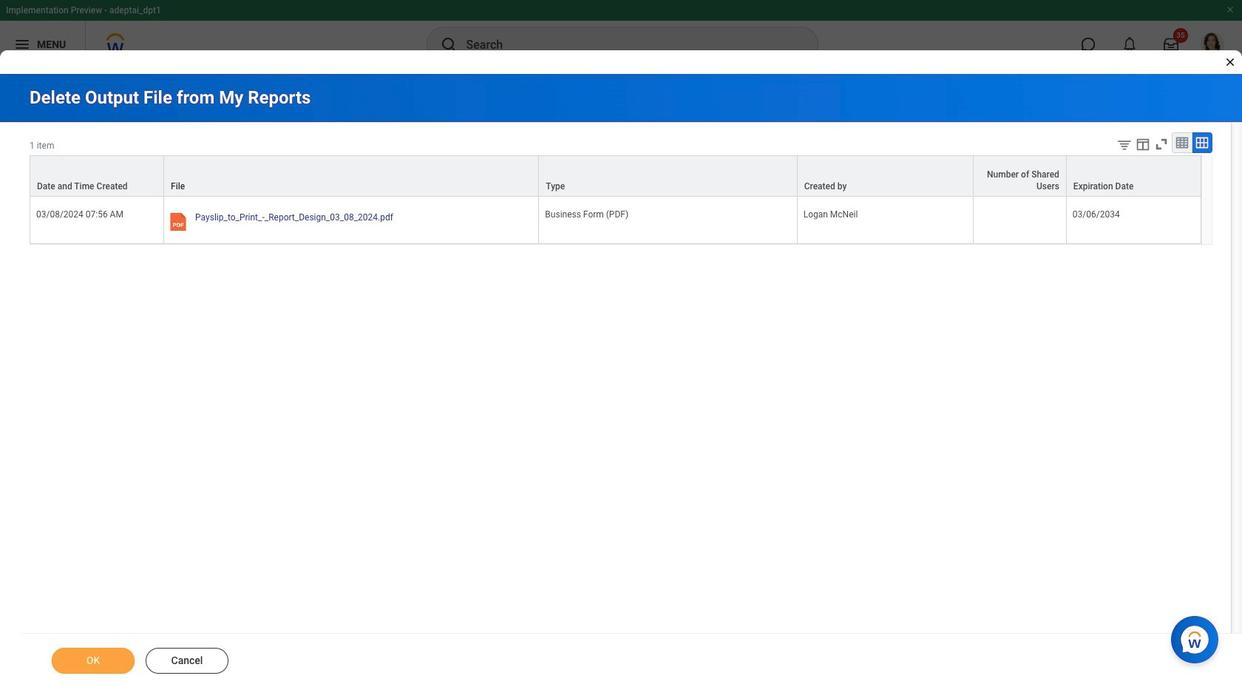 Task type: vqa. For each thing, say whether or not it's contained in the screenshot.
the top inbox image
no



Task type: describe. For each thing, give the bounding box(es) containing it.
close delete output file from my reports image
[[1225, 56, 1236, 68]]



Task type: locate. For each thing, give the bounding box(es) containing it.
search image
[[440, 35, 457, 53]]

dialog
[[0, 0, 1242, 687]]

table image
[[1175, 135, 1190, 150]]

notifications large image
[[1123, 37, 1137, 52]]

1 row from the top
[[30, 155, 1202, 197]]

main content
[[0, 74, 1242, 687]]

click to view/edit grid preferences image
[[1135, 136, 1151, 152]]

2 row from the top
[[30, 197, 1202, 244]]

fullscreen image
[[1154, 136, 1170, 152]]

row
[[30, 155, 1202, 197], [30, 197, 1202, 244]]

cell
[[974, 197, 1067, 244]]

workday assistant region
[[1171, 610, 1225, 663]]

expand table image
[[1195, 135, 1210, 150]]

banner
[[0, 0, 1242, 68]]

profile logan mcneil element
[[1192, 28, 1234, 61]]

business form (pdf) element
[[545, 206, 629, 220]]

toolbar
[[1106, 132, 1213, 155]]

select to filter grid data image
[[1117, 137, 1133, 152]]

inbox large image
[[1164, 37, 1179, 52]]

close environment banner image
[[1226, 5, 1235, 14]]



